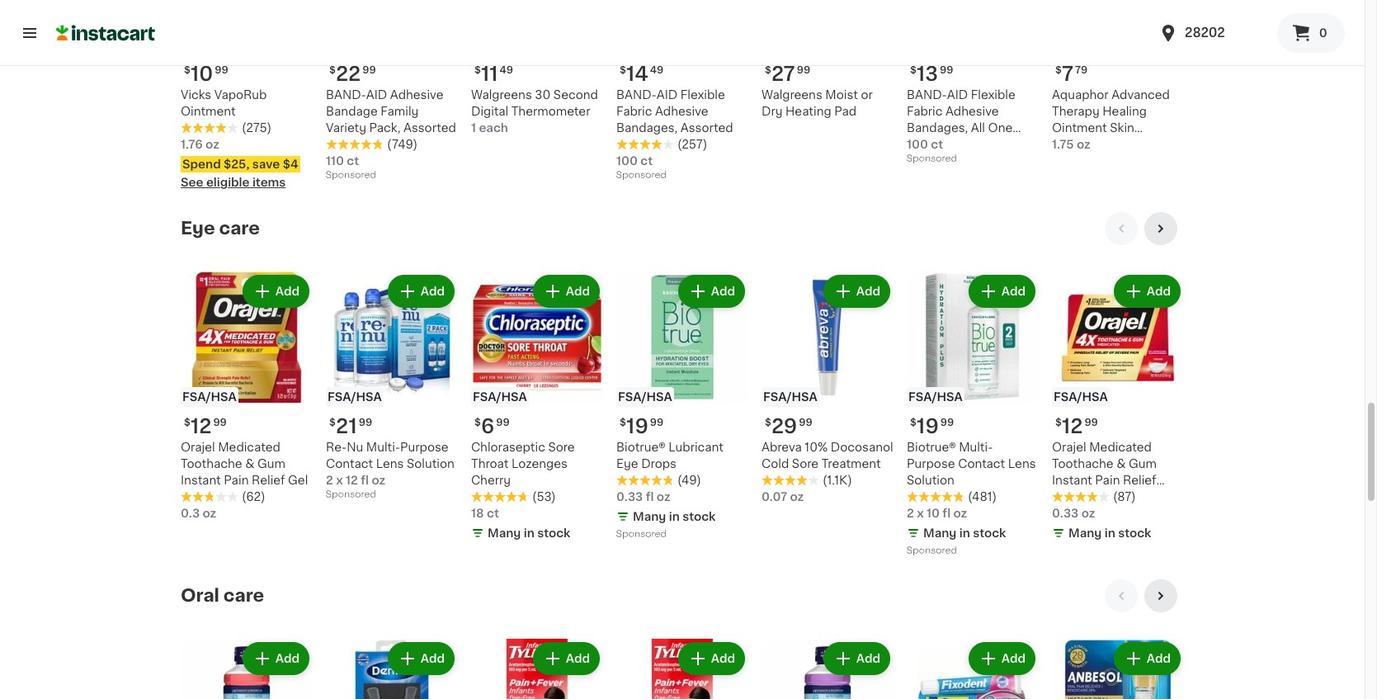 Task type: vqa. For each thing, say whether or not it's contained in the screenshot.
2nd View all (40+) popup button from the bottom
no



Task type: locate. For each thing, give the bounding box(es) containing it.
product group containing 13
[[907, 0, 1039, 168]]

99 inside the $ 13 99
[[940, 66, 954, 75]]

0 horizontal spatial multi-
[[366, 442, 400, 453]]

79
[[1075, 66, 1088, 75]]

pain up the (62)
[[224, 475, 249, 486]]

1 horizontal spatial relief
[[1123, 475, 1157, 486]]

eye down see
[[181, 220, 215, 237]]

1 band- from the left
[[326, 89, 366, 101]]

1 & from the left
[[245, 458, 255, 470]]

aid for 14
[[657, 89, 678, 101]]

bandages, up (257)
[[617, 122, 678, 134]]

flexible inside band-aid flexible fabric adhesive bandages, all one size
[[971, 89, 1016, 101]]

2 medicated from the left
[[1090, 442, 1152, 453]]

ct right 110
[[347, 155, 359, 167]]

relief inside the orajel medicated toothache & gum instant pain relief gel
[[252, 475, 285, 486]]

2 walgreens from the left
[[762, 89, 823, 101]]

0 horizontal spatial 12
[[191, 417, 212, 436]]

walgreens inside walgreens 30 second digital thermometer 1 each
[[471, 89, 532, 101]]

0 horizontal spatial biotrue®
[[617, 442, 666, 453]]

treatment
[[822, 458, 881, 470]]

0.33 down drops
[[617, 491, 643, 503]]

0 horizontal spatial pain
[[224, 475, 249, 486]]

fsa/hsa up $ 21 99
[[328, 392, 382, 403]]

1 medicated from the left
[[218, 442, 281, 453]]

0 horizontal spatial 0.33
[[617, 491, 643, 503]]

sponsored badge image down 2 x 10 fl oz
[[907, 546, 957, 556]]

aid for 22
[[366, 89, 387, 101]]

2 horizontal spatial aid
[[947, 89, 968, 101]]

0 horizontal spatial fl
[[361, 475, 369, 486]]

fsa/hsa up $ 6 99
[[473, 392, 527, 403]]

fsa/hsa up biotrue® lubricant eye drops at the bottom of page
[[618, 392, 672, 403]]

sore up lozenges
[[548, 442, 575, 453]]

12 up orajel medicated toothache & gum instant pain relief cream
[[1062, 417, 1083, 436]]

bandages, up the size
[[907, 122, 968, 134]]

1 horizontal spatial 19
[[917, 417, 939, 436]]

6 fsa/hsa from the left
[[909, 392, 963, 403]]

0 horizontal spatial orajel
[[181, 442, 215, 453]]

relief up the (62)
[[252, 475, 285, 486]]

0 horizontal spatial solution
[[407, 458, 455, 470]]

0.33 down cream
[[1052, 508, 1079, 519]]

99 for biotrue® multi- purpose contact lens solution
[[941, 418, 954, 428]]

purpose right nu
[[400, 442, 449, 453]]

0 vertical spatial fl
[[361, 475, 369, 486]]

10 down biotrue® multi- purpose contact lens solution
[[927, 508, 940, 519]]

band- inside band-aid flexible fabric adhesive bandages, all one size
[[907, 89, 947, 101]]

band- for 13
[[907, 89, 947, 101]]

aid
[[366, 89, 387, 101], [657, 89, 678, 101], [947, 89, 968, 101]]

$ up the orajel medicated toothache & gum instant pain relief gel
[[184, 418, 191, 428]]

adhesive for 13
[[946, 106, 999, 118]]

1 horizontal spatial 100
[[907, 139, 928, 151]]

band- for 22
[[326, 89, 366, 101]]

1 aid from the left
[[366, 89, 387, 101]]

1 vertical spatial item carousel region
[[181, 580, 1184, 699]]

100 ct
[[907, 139, 943, 151], [617, 155, 653, 167]]

purpose
[[400, 442, 449, 453], [907, 458, 955, 470]]

1 vertical spatial care
[[224, 587, 264, 604]]

2 49 from the left
[[650, 66, 664, 75]]

1 horizontal spatial multi-
[[959, 442, 993, 453]]

0 horizontal spatial band-
[[326, 89, 366, 101]]

item carousel region
[[181, 212, 1184, 567], [181, 580, 1184, 699]]

99 inside '$ 22 99'
[[362, 66, 376, 75]]

10%
[[805, 442, 828, 453]]

1 orajel from the left
[[181, 442, 215, 453]]

0.33 for 19
[[617, 491, 643, 503]]

1 horizontal spatial purpose
[[907, 458, 955, 470]]

ointment down vicks
[[181, 106, 236, 118]]

variety
[[326, 122, 366, 134]]

10
[[191, 65, 213, 84], [927, 508, 940, 519]]

1 fsa/hsa from the left
[[182, 392, 237, 403]]

100 ct down 13 in the right top of the page
[[907, 139, 943, 151]]

sponsored badge image down nu
[[326, 490, 376, 500]]

$ inside '$ 22 99'
[[329, 66, 336, 75]]

$ for vicks vaporub ointment
[[184, 66, 191, 75]]

22
[[336, 65, 361, 84]]

$ up biotrue® multi- purpose contact lens solution
[[910, 418, 917, 428]]

healing
[[1103, 106, 1147, 118]]

contact
[[326, 458, 373, 470], [958, 458, 1005, 470]]

1 vertical spatial 0.33
[[1052, 508, 1079, 519]]

instant up cream
[[1052, 475, 1093, 486]]

1 pain from the left
[[224, 475, 249, 486]]

medicated for (62)
[[218, 442, 281, 453]]

0 horizontal spatial fabric
[[617, 106, 652, 118]]

instant
[[181, 475, 221, 486], [1052, 475, 1093, 486]]

$ 14 49
[[620, 65, 664, 84]]

fsa/hsa up $ 29 99
[[763, 392, 818, 403]]

$ 12 99
[[184, 417, 227, 436], [1056, 417, 1098, 436]]

1 horizontal spatial solution
[[907, 475, 955, 486]]

0 vertical spatial 0.33
[[617, 491, 643, 503]]

protectant
[[1052, 139, 1114, 151]]

instacart logo image
[[56, 23, 155, 43]]

10 up vicks
[[191, 65, 213, 84]]

2 19 from the left
[[917, 417, 939, 436]]

1 walgreens from the left
[[471, 89, 532, 101]]

1.75 oz
[[1052, 139, 1091, 151]]

0 horizontal spatial instant
[[181, 475, 221, 486]]

sponsored badge image down 0.33 fl oz
[[617, 530, 666, 539]]

1 horizontal spatial medicated
[[1090, 442, 1152, 453]]

aid inside band-aid adhesive bandage family variety pack, assorted
[[366, 89, 387, 101]]

99 right 13 in the right top of the page
[[940, 66, 954, 75]]

0 horizontal spatial flexible
[[681, 89, 725, 101]]

19 for biotrue® lubricant eye drops
[[626, 417, 649, 436]]

walgreens for dry
[[762, 89, 823, 101]]

2 horizontal spatial band-
[[907, 89, 947, 101]]

$ 12 99 up the orajel medicated toothache & gum instant pain relief gel
[[184, 417, 227, 436]]

product group containing 29
[[762, 272, 894, 505]]

lozenges
[[512, 458, 568, 470]]

sore down 10% on the bottom right of the page
[[792, 458, 819, 470]]

size
[[907, 139, 931, 151]]

49 inside $ 11 49
[[500, 66, 513, 75]]

1 instant from the left
[[181, 475, 221, 486]]

in down 2 x 10 fl oz
[[960, 528, 970, 539]]

gum inside the orajel medicated toothache & gum instant pain relief gel
[[257, 458, 285, 470]]

1 horizontal spatial lens
[[1008, 458, 1036, 470]]

2 multi- from the left
[[959, 442, 993, 453]]

1 horizontal spatial bandages,
[[907, 122, 968, 134]]

2 bandages, from the left
[[907, 122, 968, 134]]

abreva 10% docosanol cold sore treatment
[[762, 442, 894, 470]]

0 vertical spatial purpose
[[400, 442, 449, 453]]

gum inside orajel medicated toothache & gum instant pain relief cream
[[1129, 458, 1157, 470]]

relief for (87)
[[1123, 475, 1157, 486]]

3 aid from the left
[[947, 89, 968, 101]]

$ 12 99 up orajel medicated toothache & gum instant pain relief cream
[[1056, 417, 1098, 436]]

flexible up (257)
[[681, 89, 725, 101]]

(481)
[[968, 491, 997, 503]]

add button
[[244, 277, 308, 307], [389, 277, 453, 307], [535, 277, 598, 307], [680, 277, 744, 307], [825, 277, 889, 307], [970, 277, 1034, 307], [1116, 277, 1179, 307], [244, 644, 308, 674], [389, 644, 453, 674], [535, 644, 598, 674], [680, 644, 744, 674], [825, 644, 889, 674], [970, 644, 1034, 674], [1116, 644, 1179, 674]]

biotrue® inside biotrue® lubricant eye drops
[[617, 442, 666, 453]]

pain up (87)
[[1095, 475, 1120, 486]]

1 horizontal spatial walgreens
[[762, 89, 823, 101]]

in down (53)
[[524, 528, 535, 539]]

cold
[[762, 458, 789, 470]]

4 fsa/hsa from the left
[[618, 392, 672, 403]]

relief inside orajel medicated toothache & gum instant pain relief cream
[[1123, 475, 1157, 486]]

$ 11 49
[[475, 65, 513, 84]]

sponsored badge image down the size
[[907, 154, 957, 164]]

& inside the orajel medicated toothache & gum instant pain relief gel
[[245, 458, 255, 470]]

1 horizontal spatial $ 12 99
[[1056, 417, 1098, 436]]

instant up 0.3 oz
[[181, 475, 221, 486]]

pain inside the orajel medicated toothache & gum instant pain relief gel
[[224, 475, 249, 486]]

or
[[861, 89, 873, 101]]

& up (87)
[[1117, 458, 1126, 470]]

aquaphor advanced therapy healing ointment skin protectant tube
[[1052, 89, 1170, 151]]

0 horizontal spatial contact
[[326, 458, 373, 470]]

1 biotrue® from the left
[[617, 442, 666, 453]]

contact up (481) on the bottom
[[958, 458, 1005, 470]]

band- down 14 on the left
[[617, 89, 657, 101]]

5 fsa/hsa from the left
[[763, 392, 818, 403]]

1 horizontal spatial ointment
[[1052, 122, 1107, 134]]

0 vertical spatial care
[[219, 220, 260, 237]]

in
[[669, 511, 680, 523], [524, 528, 535, 539], [960, 528, 970, 539], [1105, 528, 1116, 539]]

many in stock down (53)
[[488, 528, 571, 539]]

12
[[191, 417, 212, 436], [1062, 417, 1083, 436], [346, 475, 358, 486]]

1 vertical spatial sore
[[792, 458, 819, 470]]

& up the (62)
[[245, 458, 255, 470]]

eye inside biotrue® lubricant eye drops
[[617, 458, 638, 470]]

12 up the orajel medicated toothache & gum instant pain relief gel
[[191, 417, 212, 436]]

0 vertical spatial 100 ct
[[907, 139, 943, 151]]

1 19 from the left
[[626, 417, 649, 436]]

$ 19 99 up biotrue® lubricant eye drops at the bottom of page
[[620, 417, 664, 436]]

99 right 22
[[362, 66, 376, 75]]

1.76
[[181, 139, 203, 151]]

ct for 6
[[487, 508, 499, 519]]

1 horizontal spatial x
[[917, 508, 924, 519]]

gum for (87)
[[1129, 458, 1157, 470]]

1 vertical spatial 10
[[927, 508, 940, 519]]

2 fsa/hsa from the left
[[328, 392, 382, 403]]

$ up bandage
[[329, 66, 336, 75]]

$25,
[[224, 159, 250, 170]]

1 horizontal spatial gum
[[1129, 458, 1157, 470]]

fl
[[361, 475, 369, 486], [646, 491, 654, 503], [943, 508, 951, 519]]

0 horizontal spatial assorted
[[404, 122, 456, 134]]

walgreens down $ 27 99 at the right top
[[762, 89, 823, 101]]

toothache
[[181, 458, 242, 470], [1052, 458, 1114, 470]]

$ 22 99
[[329, 65, 376, 84]]

0.33 for 12
[[1052, 508, 1079, 519]]

2 horizontal spatial 12
[[1062, 417, 1083, 436]]

0 horizontal spatial &
[[245, 458, 255, 470]]

tube
[[1117, 139, 1146, 151]]

1 horizontal spatial eye
[[617, 458, 638, 470]]

(49)
[[678, 475, 701, 486]]

2 contact from the left
[[958, 458, 1005, 470]]

flexible
[[681, 89, 725, 101], [971, 89, 1016, 101]]

in down (87)
[[1105, 528, 1116, 539]]

$ up digital
[[475, 66, 481, 75]]

$ inside $ 14 49
[[620, 66, 626, 75]]

biotrue® inside biotrue® multi- purpose contact lens solution
[[907, 442, 956, 453]]

0 horizontal spatial 19
[[626, 417, 649, 436]]

product group containing 10
[[181, 0, 313, 191]]

$ inside $ 7 79
[[1056, 66, 1062, 75]]

adhesive for 14
[[655, 106, 709, 118]]

99 for abreva 10% docosanol cold sore treatment
[[799, 418, 813, 428]]

1 horizontal spatial pain
[[1095, 475, 1120, 486]]

fsa/hsa up the orajel medicated toothache & gum instant pain relief gel
[[182, 392, 237, 403]]

eye
[[181, 220, 215, 237], [617, 458, 638, 470]]

$ for biotrue® multi- purpose contact lens solution
[[910, 418, 917, 428]]

fsa/hsa for biotrue® multi- purpose contact lens solution
[[909, 392, 963, 403]]

fabric down 14 on the left
[[617, 106, 652, 118]]

adhesive up (257)
[[655, 106, 709, 118]]

$ up orajel medicated toothache & gum instant pain relief cream
[[1056, 418, 1062, 428]]

0 vertical spatial sore
[[548, 442, 575, 453]]

0 vertical spatial item carousel region
[[181, 212, 1184, 567]]

0 horizontal spatial gum
[[257, 458, 285, 470]]

one
[[988, 122, 1013, 134]]

2 toothache from the left
[[1052, 458, 1114, 470]]

orajel
[[181, 442, 215, 453], [1052, 442, 1087, 453]]

assorted inside band-aid adhesive bandage family variety pack, assorted
[[404, 122, 456, 134]]

1 49 from the left
[[500, 66, 513, 75]]

2 $ 12 99 from the left
[[1056, 417, 1098, 436]]

fsa/hsa
[[182, 392, 237, 403], [328, 392, 382, 403], [473, 392, 527, 403], [618, 392, 672, 403], [763, 392, 818, 403], [909, 392, 963, 403], [1054, 392, 1108, 403]]

1 relief from the left
[[252, 475, 285, 486]]

$ up the dry
[[765, 66, 772, 75]]

oz right 1.76 at the top
[[206, 139, 219, 151]]

medicated
[[218, 442, 281, 453], [1090, 442, 1152, 453]]

pain for (87)
[[1095, 475, 1120, 486]]

49
[[500, 66, 513, 75], [650, 66, 664, 75]]

1 vertical spatial 2
[[907, 508, 914, 519]]

0 vertical spatial 100
[[907, 139, 928, 151]]

1 vertical spatial fl
[[646, 491, 654, 503]]

assorted up (749) in the left top of the page
[[404, 122, 456, 134]]

multi-
[[366, 442, 400, 453], [959, 442, 993, 453]]

biotrue® up 2 x 10 fl oz
[[907, 442, 956, 453]]

$ up abreva
[[765, 418, 772, 428]]

18 ct
[[471, 508, 499, 519]]

band-aid adhesive bandage family variety pack, assorted
[[326, 89, 456, 134]]

fabric inside the band-aid flexible fabric adhesive bandages, assorted
[[617, 106, 652, 118]]

99 for biotrue® lubricant eye drops
[[650, 418, 664, 428]]

99 inside $ 29 99
[[799, 418, 813, 428]]

1 multi- from the left
[[366, 442, 400, 453]]

3 band- from the left
[[907, 89, 947, 101]]

2 item carousel region from the top
[[181, 580, 1184, 699]]

stock down (87)
[[1118, 528, 1152, 539]]

2 instant from the left
[[1052, 475, 1093, 486]]

2 vertical spatial fl
[[943, 508, 951, 519]]

spend
[[182, 159, 221, 170]]

$ inside the $ 13 99
[[910, 66, 917, 75]]

x
[[336, 475, 343, 486], [917, 508, 924, 519]]

49 right the "11"
[[500, 66, 513, 75]]

item carousel region containing oral care
[[181, 580, 1184, 699]]

1 horizontal spatial 10
[[927, 508, 940, 519]]

19 up drops
[[626, 417, 649, 436]]

0 horizontal spatial 2
[[326, 475, 333, 486]]

solution
[[407, 458, 455, 470], [907, 475, 955, 486]]

item carousel region containing 12
[[181, 212, 1184, 567]]

1 horizontal spatial band-
[[617, 89, 657, 101]]

$ inside $ 10 99
[[184, 66, 191, 75]]

$ inside $ 29 99
[[765, 418, 772, 428]]

1 gum from the left
[[257, 458, 285, 470]]

2 flexible from the left
[[971, 89, 1016, 101]]

1 horizontal spatial 49
[[650, 66, 664, 75]]

stock
[[683, 511, 716, 523], [537, 528, 571, 539], [973, 528, 1006, 539], [1118, 528, 1152, 539]]

1 lens from the left
[[376, 458, 404, 470]]

1 assorted from the left
[[404, 122, 456, 134]]

lubricant
[[669, 442, 724, 453]]

2 orajel from the left
[[1052, 442, 1087, 453]]

1 vertical spatial 100
[[617, 155, 638, 167]]

$ for orajel medicated toothache & gum instant pain relief gel
[[184, 418, 191, 428]]

$ for abreva 10% docosanol cold sore treatment
[[765, 418, 772, 428]]

instant inside orajel medicated toothache & gum instant pain relief cream
[[1052, 475, 1093, 486]]

$ 27 99
[[765, 65, 811, 84]]

1 toothache from the left
[[181, 458, 242, 470]]

0 horizontal spatial $ 19 99
[[620, 417, 664, 436]]

0 vertical spatial 10
[[191, 65, 213, 84]]

&
[[245, 458, 255, 470], [1117, 458, 1126, 470]]

stock down (53)
[[537, 528, 571, 539]]

oz
[[206, 139, 219, 151], [1077, 139, 1091, 151], [372, 475, 386, 486], [657, 491, 671, 503], [790, 491, 804, 503], [203, 508, 216, 519], [954, 508, 967, 519], [1082, 508, 1096, 519]]

99 up the orajel medicated toothache & gum instant pain relief gel
[[213, 418, 227, 428]]

flexible inside the band-aid flexible fabric adhesive bandages, assorted
[[681, 89, 725, 101]]

0 horizontal spatial $ 12 99
[[184, 417, 227, 436]]

99 inside $ 10 99
[[215, 66, 228, 75]]

many for ct
[[488, 528, 521, 539]]

x inside re-nu multi-purpose contact lens solution 2 x 12 fl oz
[[336, 475, 343, 486]]

19 up biotrue® multi- purpose contact lens solution
[[917, 417, 939, 436]]

dry
[[762, 106, 783, 118]]

fsa/hsa for abreva 10% docosanol cold sore treatment
[[763, 392, 818, 403]]

biotrue® multi- purpose contact lens solution
[[907, 442, 1036, 486]]

1 horizontal spatial fabric
[[907, 106, 943, 118]]

0 horizontal spatial relief
[[252, 475, 285, 486]]

1 horizontal spatial sore
[[792, 458, 819, 470]]

2 horizontal spatial adhesive
[[946, 106, 999, 118]]

pain inside orajel medicated toothache & gum instant pain relief cream
[[1095, 475, 1120, 486]]

(53)
[[532, 491, 556, 503]]

2 lens from the left
[[1008, 458, 1036, 470]]

1 horizontal spatial toothache
[[1052, 458, 1114, 470]]

0 vertical spatial solution
[[407, 458, 455, 470]]

1 bandages, from the left
[[617, 122, 678, 134]]

sore inside chloraseptic sore throat lozenges cherry
[[548, 442, 575, 453]]

gel
[[288, 475, 308, 486]]

12 for orajel medicated toothache & gum instant pain relief gel
[[191, 417, 212, 436]]

2 $ 19 99 from the left
[[910, 417, 954, 436]]

2 gum from the left
[[1129, 458, 1157, 470]]

$ inside $ 21 99
[[329, 418, 336, 428]]

instant inside the orajel medicated toothache & gum instant pain relief gel
[[181, 475, 221, 486]]

$ inside $ 27 99
[[765, 66, 772, 75]]

medicated up the (62)
[[218, 442, 281, 453]]

1 $ 12 99 from the left
[[184, 417, 227, 436]]

adhesive inside band-aid flexible fabric adhesive bandages, all one size
[[946, 106, 999, 118]]

fabric up the size
[[907, 106, 943, 118]]

ointment
[[181, 106, 236, 118], [1052, 122, 1107, 134]]

1 vertical spatial solution
[[907, 475, 955, 486]]

many in stock
[[633, 511, 716, 523], [488, 528, 571, 539], [924, 528, 1006, 539], [1069, 528, 1152, 539]]

3 fsa/hsa from the left
[[473, 392, 527, 403]]

fl down nu
[[361, 475, 369, 486]]

solution left throat
[[407, 458, 455, 470]]

1 contact from the left
[[326, 458, 373, 470]]

99 inside $ 27 99
[[797, 66, 811, 75]]

28202
[[1185, 26, 1225, 39]]

99 up orajel medicated toothache & gum instant pain relief cream
[[1085, 418, 1098, 428]]

$ 10 99
[[184, 65, 228, 84]]

0 vertical spatial ointment
[[181, 106, 236, 118]]

99 for orajel medicated toothache & gum instant pain relief cream
[[1085, 418, 1098, 428]]

2 relief from the left
[[1123, 475, 1157, 486]]

0 horizontal spatial lens
[[376, 458, 404, 470]]

1 horizontal spatial contact
[[958, 458, 1005, 470]]

& inside orajel medicated toothache & gum instant pain relief cream
[[1117, 458, 1126, 470]]

0 horizontal spatial 10
[[191, 65, 213, 84]]

biotrue® up drops
[[617, 442, 666, 453]]

care down 'eligible' at the left of page
[[219, 220, 260, 237]]

adhesive up all
[[946, 106, 999, 118]]

1 vertical spatial eye
[[617, 458, 638, 470]]

orajel inside the orajel medicated toothache & gum instant pain relief gel
[[181, 442, 215, 453]]

99 for re-nu multi-purpose contact lens solution
[[359, 418, 372, 428]]

product group containing 14
[[617, 0, 749, 184]]

99 for walgreens moist or dry heating pad
[[797, 66, 811, 75]]

aid inside band-aid flexible fabric adhesive bandages, all one size
[[947, 89, 968, 101]]

$ up the band-aid flexible fabric adhesive bandages, assorted
[[620, 66, 626, 75]]

110
[[326, 155, 344, 167]]

0 horizontal spatial bandages,
[[617, 122, 678, 134]]

49 inside $ 14 49
[[650, 66, 664, 75]]

0 horizontal spatial x
[[336, 475, 343, 486]]

100 ct down the band-aid flexible fabric adhesive bandages, assorted
[[617, 155, 653, 167]]

walgreens inside walgreens moist or dry heating pad
[[762, 89, 823, 101]]

gum
[[257, 458, 285, 470], [1129, 458, 1157, 470]]

1 flexible from the left
[[681, 89, 725, 101]]

1 horizontal spatial assorted
[[681, 122, 733, 134]]

stock for (53)
[[537, 528, 571, 539]]

0.07 oz
[[762, 491, 804, 503]]

1 horizontal spatial 0.33
[[1052, 508, 1079, 519]]

bandages, inside the band-aid flexible fabric adhesive bandages, assorted
[[617, 122, 678, 134]]

0 horizontal spatial 100 ct
[[617, 155, 653, 167]]

1 horizontal spatial aid
[[657, 89, 678, 101]]

x down re-
[[336, 475, 343, 486]]

0.33 oz
[[1052, 508, 1096, 519]]

$ inside $ 6 99
[[475, 418, 481, 428]]

aid inside the band-aid flexible fabric adhesive bandages, assorted
[[657, 89, 678, 101]]

1 horizontal spatial $ 19 99
[[910, 417, 954, 436]]

$ up re-
[[329, 418, 336, 428]]

0 horizontal spatial sore
[[548, 442, 575, 453]]

fabric inside band-aid flexible fabric adhesive bandages, all one size
[[907, 106, 943, 118]]

7 fsa/hsa from the left
[[1054, 392, 1108, 403]]

99 inside $ 6 99
[[496, 418, 510, 428]]

2 pain from the left
[[1095, 475, 1120, 486]]

99 inside $ 21 99
[[359, 418, 372, 428]]

adhesive inside the band-aid flexible fabric adhesive bandages, assorted
[[655, 106, 709, 118]]

2 & from the left
[[1117, 458, 1126, 470]]

$ 19 99 for biotrue® lubricant eye drops
[[620, 417, 664, 436]]

0 horizontal spatial 49
[[500, 66, 513, 75]]

orajel inside orajel medicated toothache & gum instant pain relief cream
[[1052, 442, 1087, 453]]

12 inside re-nu multi-purpose contact lens solution 2 x 12 fl oz
[[346, 475, 358, 486]]

0 horizontal spatial walgreens
[[471, 89, 532, 101]]

fl down biotrue® multi- purpose contact lens solution
[[943, 508, 951, 519]]

2 band- from the left
[[617, 89, 657, 101]]

0 horizontal spatial medicated
[[218, 442, 281, 453]]

many in stock down (87)
[[1069, 528, 1152, 539]]

stock for (49)
[[683, 511, 716, 523]]

0 horizontal spatial ointment
[[181, 106, 236, 118]]

49 for 14
[[650, 66, 664, 75]]

product group
[[181, 0, 313, 191], [326, 0, 458, 184], [617, 0, 749, 184], [907, 0, 1039, 168], [181, 272, 313, 522], [326, 272, 458, 504], [471, 272, 603, 545], [617, 272, 749, 543], [762, 272, 894, 505], [907, 272, 1039, 560], [1052, 272, 1184, 545], [181, 639, 313, 699], [326, 639, 458, 699], [471, 639, 603, 699], [617, 639, 749, 699], [762, 639, 894, 699], [907, 639, 1039, 699], [1052, 639, 1184, 699]]

0 horizontal spatial toothache
[[181, 458, 242, 470]]

$ 12 99 for orajel medicated toothache & gum instant pain relief cream
[[1056, 417, 1098, 436]]

band- down 13 in the right top of the page
[[907, 89, 947, 101]]

sponsored badge image
[[907, 154, 957, 164], [326, 171, 376, 180], [617, 171, 666, 180], [326, 490, 376, 500], [617, 530, 666, 539], [907, 546, 957, 556]]

add
[[275, 286, 300, 297], [421, 286, 445, 297], [566, 286, 590, 297], [711, 286, 735, 297], [857, 286, 881, 297], [1002, 286, 1026, 297], [1147, 286, 1171, 297], [275, 653, 300, 665], [421, 653, 445, 665], [566, 653, 590, 665], [711, 653, 735, 665], [857, 653, 881, 665], [1002, 653, 1026, 665], [1147, 653, 1171, 665]]

1 horizontal spatial fl
[[646, 491, 654, 503]]

2 fabric from the left
[[907, 106, 943, 118]]

1 vertical spatial purpose
[[907, 458, 955, 470]]

many in stock for 2 x 10 fl oz
[[924, 528, 1006, 539]]

bandages, inside band-aid flexible fabric adhesive bandages, all one size
[[907, 122, 968, 134]]

1 horizontal spatial biotrue®
[[907, 442, 956, 453]]

lens inside re-nu multi-purpose contact lens solution 2 x 12 fl oz
[[376, 458, 404, 470]]

bandages, for 14
[[617, 122, 678, 134]]

2 biotrue® from the left
[[907, 442, 956, 453]]

relief for (62)
[[252, 475, 285, 486]]

medicated inside orajel medicated toothache & gum instant pain relief cream
[[1090, 442, 1152, 453]]

ointment inside vicks vaporub ointment
[[181, 106, 236, 118]]

fsa/hsa for orajel medicated toothache & gum instant pain relief cream
[[1054, 392, 1108, 403]]

many in stock for 18 ct
[[488, 528, 571, 539]]

oz down drops
[[657, 491, 671, 503]]

band- inside the band-aid flexible fabric adhesive bandages, assorted
[[617, 89, 657, 101]]

purpose up 2 x 10 fl oz
[[907, 458, 955, 470]]

$ up band-aid flexible fabric adhesive bandages, all one size
[[910, 66, 917, 75]]

thermometer
[[511, 106, 590, 118]]

bandages,
[[617, 122, 678, 134], [907, 122, 968, 134]]

oz down biotrue® multi- purpose contact lens solution
[[954, 508, 967, 519]]

many
[[633, 511, 666, 523], [488, 528, 521, 539], [924, 528, 957, 539], [1069, 528, 1102, 539]]

many in stock down 0.33 fl oz
[[633, 511, 716, 523]]

1 horizontal spatial &
[[1117, 458, 1126, 470]]

care
[[219, 220, 260, 237], [224, 587, 264, 604]]

0 horizontal spatial aid
[[366, 89, 387, 101]]

1 vertical spatial ointment
[[1052, 122, 1107, 134]]

110 ct
[[326, 155, 359, 167]]

0 horizontal spatial eye
[[181, 220, 215, 237]]

1 item carousel region from the top
[[181, 212, 1184, 567]]

0.33
[[617, 491, 643, 503], [1052, 508, 1079, 519]]

orajel for orajel medicated toothache & gum instant pain relief cream
[[1052, 442, 1087, 453]]

99 right 6
[[496, 418, 510, 428]]

adhesive
[[390, 89, 444, 101], [655, 106, 709, 118], [946, 106, 999, 118]]

product group containing 21
[[326, 272, 458, 504]]

medicated inside the orajel medicated toothache & gum instant pain relief gel
[[218, 442, 281, 453]]

$ left 79
[[1056, 66, 1062, 75]]

100 down 13 in the right top of the page
[[907, 139, 928, 151]]

1 $ 19 99 from the left
[[620, 417, 664, 436]]

$ 19 99 for biotrue® multi- purpose contact lens solution
[[910, 417, 954, 436]]

toothache inside orajel medicated toothache & gum instant pain relief cream
[[1052, 458, 1114, 470]]

2 assorted from the left
[[681, 122, 733, 134]]

stock down (481) on the bottom
[[973, 528, 1006, 539]]

$ inside $ 11 49
[[475, 66, 481, 75]]

orajel medicated toothache & gum instant pain relief gel
[[181, 442, 308, 486]]

1 horizontal spatial orajel
[[1052, 442, 1087, 453]]

contact down nu
[[326, 458, 373, 470]]

99 up biotrue® multi- purpose contact lens solution
[[941, 418, 954, 428]]

aid up family
[[366, 89, 387, 101]]

& for (87)
[[1117, 458, 1126, 470]]

re-nu multi-purpose contact lens solution 2 x 12 fl oz
[[326, 442, 455, 486]]

0 horizontal spatial purpose
[[400, 442, 449, 453]]

2 aid from the left
[[657, 89, 678, 101]]

0 vertical spatial eye
[[181, 220, 215, 237]]

19
[[626, 417, 649, 436], [917, 417, 939, 436]]

toothache inside the orajel medicated toothache & gum instant pain relief gel
[[181, 458, 242, 470]]

oz down $ 21 99
[[372, 475, 386, 486]]

fl down drops
[[646, 491, 654, 503]]

ct inside "item carousel" region
[[487, 508, 499, 519]]

band- up bandage
[[326, 89, 366, 101]]

1 fabric from the left
[[617, 106, 652, 118]]

band- inside band-aid adhesive bandage family variety pack, assorted
[[326, 89, 366, 101]]

solution up 2 x 10 fl oz
[[907, 475, 955, 486]]

0 horizontal spatial adhesive
[[390, 89, 444, 101]]

care right oral
[[224, 587, 264, 604]]

99 right 27
[[797, 66, 811, 75]]

throat
[[471, 458, 509, 470]]

flexible for 13
[[971, 89, 1016, 101]]



Task type: describe. For each thing, give the bounding box(es) containing it.
99 for chloraseptic sore throat lozenges cherry
[[496, 418, 510, 428]]

care for oral care
[[224, 587, 264, 604]]

(275)
[[242, 122, 272, 134]]

$4
[[283, 159, 299, 170]]

1
[[471, 122, 476, 134]]

instant for orajel medicated toothache & gum instant pain relief cream
[[1052, 475, 1093, 486]]

(62)
[[242, 491, 265, 503]]

stock for (87)
[[1118, 528, 1152, 539]]

$ for aquaphor advanced therapy healing ointment skin protectant tube
[[1056, 66, 1062, 75]]

1 vertical spatial 100 ct
[[617, 155, 653, 167]]

docosanol
[[831, 442, 894, 453]]

flexible for 14
[[681, 89, 725, 101]]

walgreens moist or dry heating pad
[[762, 89, 873, 118]]

re-
[[326, 442, 347, 453]]

instant for orajel medicated toothache & gum instant pain relief gel
[[181, 475, 221, 486]]

biotrue® for eye
[[617, 442, 666, 453]]

19 for biotrue® multi- purpose contact lens solution
[[917, 417, 939, 436]]

0 horizontal spatial 100
[[617, 155, 638, 167]]

$ for walgreens 30 second digital thermometer
[[475, 66, 481, 75]]

$ for biotrue® lubricant eye drops
[[620, 418, 626, 428]]

0.3 oz
[[181, 508, 216, 519]]

walgreens for digital
[[471, 89, 532, 101]]

band- for 14
[[617, 89, 657, 101]]

contact inside re-nu multi-purpose contact lens solution 2 x 12 fl oz
[[326, 458, 373, 470]]

1.75
[[1052, 139, 1074, 151]]

band-aid flexible fabric adhesive bandages, all one size
[[907, 89, 1016, 151]]

therapy
[[1052, 106, 1100, 118]]

spend $25, save $4 see eligible items
[[181, 159, 299, 188]]

$ for band-aid adhesive bandage family variety pack, assorted
[[329, 66, 336, 75]]

oral
[[181, 587, 220, 604]]

solution inside re-nu multi-purpose contact lens solution 2 x 12 fl oz
[[407, 458, 455, 470]]

2 inside re-nu multi-purpose contact lens solution 2 x 12 fl oz
[[326, 475, 333, 486]]

fsa/hsa for chloraseptic sore throat lozenges cherry
[[473, 392, 527, 403]]

pad
[[835, 106, 857, 118]]

abreva
[[762, 442, 802, 453]]

(749)
[[387, 139, 418, 151]]

gum for (62)
[[257, 458, 285, 470]]

in for 0.33 fl oz
[[669, 511, 680, 523]]

see
[[181, 177, 203, 188]]

fsa/hsa for biotrue® lubricant eye drops
[[618, 392, 672, 403]]

eligible
[[206, 177, 250, 188]]

sore inside abreva 10% docosanol cold sore treatment
[[792, 458, 819, 470]]

2 horizontal spatial fl
[[943, 508, 951, 519]]

vicks vaporub ointment
[[181, 89, 267, 118]]

vaporub
[[214, 89, 267, 101]]

bandage
[[326, 106, 378, 118]]

skin
[[1110, 122, 1135, 134]]

1 vertical spatial x
[[917, 508, 924, 519]]

0 button
[[1278, 13, 1345, 53]]

14
[[626, 65, 649, 84]]

in for 2 x 10 fl oz
[[960, 528, 970, 539]]

7
[[1062, 65, 1074, 84]]

2 x 10 fl oz
[[907, 508, 967, 519]]

0.3
[[181, 508, 200, 519]]

$ 12 99 for orajel medicated toothache & gum instant pain relief gel
[[184, 417, 227, 436]]

digital
[[471, 106, 509, 118]]

heating
[[786, 106, 832, 118]]

drops
[[641, 458, 677, 470]]

contact inside biotrue® multi- purpose contact lens solution
[[958, 458, 1005, 470]]

& for (62)
[[245, 458, 255, 470]]

99 for band-aid adhesive bandage family variety pack, assorted
[[362, 66, 376, 75]]

band-aid flexible fabric adhesive bandages, assorted
[[617, 89, 733, 134]]

fsa/hsa for re-nu multi-purpose contact lens solution
[[328, 392, 382, 403]]

$ 21 99
[[329, 417, 372, 436]]

99 for band-aid flexible fabric adhesive bandages, all one size
[[940, 66, 954, 75]]

items
[[252, 177, 286, 188]]

oz right 0.07
[[790, 491, 804, 503]]

purpose inside re-nu multi-purpose contact lens solution 2 x 12 fl oz
[[400, 442, 449, 453]]

eye care
[[181, 220, 260, 237]]

vicks
[[181, 89, 211, 101]]

multi- inside re-nu multi-purpose contact lens solution 2 x 12 fl oz
[[366, 442, 400, 453]]

assorted inside the band-aid flexible fabric adhesive bandages, assorted
[[681, 122, 733, 134]]

product group containing 22
[[326, 0, 458, 184]]

walgreens 30 second digital thermometer 1 each
[[471, 89, 598, 134]]

chloraseptic
[[471, 442, 545, 453]]

oz down cream
[[1082, 508, 1096, 519]]

ct for 14
[[641, 155, 653, 167]]

second
[[554, 89, 598, 101]]

0
[[1319, 27, 1328, 39]]

$ 13 99
[[910, 65, 954, 84]]

$ for band-aid flexible fabric adhesive bandages, all one size
[[910, 66, 917, 75]]

$ for re-nu multi-purpose contact lens solution
[[329, 418, 336, 428]]

ct right the size
[[931, 139, 943, 151]]

12 for orajel medicated toothache & gum instant pain relief cream
[[1062, 417, 1083, 436]]

save
[[252, 159, 280, 170]]

$ for orajel medicated toothache & gum instant pain relief cream
[[1056, 418, 1062, 428]]

30
[[535, 89, 551, 101]]

fabric for 14
[[617, 106, 652, 118]]

ct for 22
[[347, 155, 359, 167]]

$ for walgreens moist or dry heating pad
[[765, 66, 772, 75]]

many in stock for 0.33 oz
[[1069, 528, 1152, 539]]

fsa/hsa for orajel medicated toothache & gum instant pain relief gel
[[182, 392, 237, 403]]

moist
[[826, 89, 858, 101]]

oz right 0.3
[[203, 508, 216, 519]]

(257)
[[678, 139, 708, 151]]

each
[[479, 122, 508, 134]]

adhesive inside band-aid adhesive bandage family variety pack, assorted
[[390, 89, 444, 101]]

purpose inside biotrue® multi- purpose contact lens solution
[[907, 458, 955, 470]]

care for eye care
[[219, 220, 260, 237]]

18
[[471, 508, 484, 519]]

toothache for orajel medicated toothache & gum instant pain relief gel
[[181, 458, 242, 470]]

$ 29 99
[[765, 417, 813, 436]]

99 for vicks vaporub ointment
[[215, 66, 228, 75]]

1.76 oz
[[181, 139, 219, 151]]

solution inside biotrue® multi- purpose contact lens solution
[[907, 475, 955, 486]]

27
[[772, 65, 795, 84]]

99 for orajel medicated toothache & gum instant pain relief gel
[[213, 418, 227, 428]]

biotrue® lubricant eye drops
[[617, 442, 724, 470]]

family
[[381, 106, 419, 118]]

$ for band-aid flexible fabric adhesive bandages, assorted
[[620, 66, 626, 75]]

many for fl
[[633, 511, 666, 523]]

fabric for 13
[[907, 106, 943, 118]]

oz inside re-nu multi-purpose contact lens solution 2 x 12 fl oz
[[372, 475, 386, 486]]

in for 0.33 oz
[[1105, 528, 1116, 539]]

orajel medicated toothache & gum instant pain relief cream
[[1052, 442, 1157, 503]]

product group containing 6
[[471, 272, 603, 545]]

(1.1k)
[[823, 475, 853, 486]]

in for 18 ct
[[524, 528, 535, 539]]

aid for 13
[[947, 89, 968, 101]]

1 horizontal spatial 2
[[907, 508, 914, 519]]

stock for (481)
[[973, 528, 1006, 539]]

49 for 11
[[500, 66, 513, 75]]

toothache for orajel medicated toothache & gum instant pain relief cream
[[1052, 458, 1114, 470]]

oral care
[[181, 587, 264, 604]]

aquaphor
[[1052, 89, 1109, 101]]

many for x
[[924, 528, 957, 539]]

nu
[[347, 442, 363, 453]]

cherry
[[471, 475, 511, 486]]

$ 7 79
[[1056, 65, 1088, 84]]

oz right 1.75 on the top
[[1077, 139, 1091, 151]]

many in stock for 0.33 fl oz
[[633, 511, 716, 523]]

biotrue® for purpose
[[907, 442, 956, 453]]

advanced
[[1112, 89, 1170, 101]]

fl inside re-nu multi-purpose contact lens solution 2 x 12 fl oz
[[361, 475, 369, 486]]

sponsored badge image down the 110 ct
[[326, 171, 376, 180]]

11
[[481, 65, 498, 84]]

0.33 fl oz
[[617, 491, 671, 503]]

$ for chloraseptic sore throat lozenges cherry
[[475, 418, 481, 428]]

13
[[917, 65, 938, 84]]

all
[[971, 122, 985, 134]]

ointment inside aquaphor advanced therapy healing ointment skin protectant tube
[[1052, 122, 1107, 134]]

bandages, for 13
[[907, 122, 968, 134]]

orajel for orajel medicated toothache & gum instant pain relief gel
[[181, 442, 215, 453]]

lens inside biotrue® multi- purpose contact lens solution
[[1008, 458, 1036, 470]]

cream
[[1052, 491, 1091, 503]]

sponsored badge image down the band-aid flexible fabric adhesive bandages, assorted
[[617, 171, 666, 180]]

chloraseptic sore throat lozenges cherry
[[471, 442, 575, 486]]

pain for (62)
[[224, 475, 249, 486]]

medicated for (87)
[[1090, 442, 1152, 453]]

28202 button
[[1159, 10, 1258, 56]]

many for oz
[[1069, 528, 1102, 539]]

multi- inside biotrue® multi- purpose contact lens solution
[[959, 442, 993, 453]]



